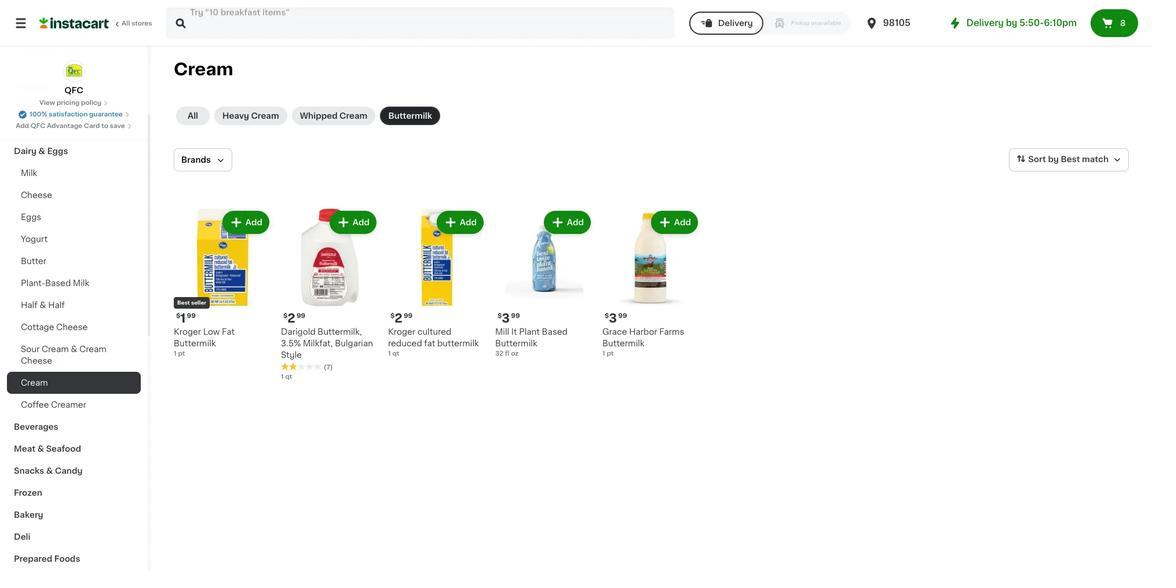 Task type: vqa. For each thing, say whether or not it's contained in the screenshot.


Task type: describe. For each thing, give the bounding box(es) containing it.
product group containing 1
[[174, 209, 272, 359]]

1 down ★★★★★
[[281, 374, 284, 380]]

& for eggs
[[38, 147, 45, 155]]

produce link
[[7, 118, 141, 140]]

to
[[101, 123, 108, 129]]

1 inside the kroger low fat buttermilk 1 pt
[[174, 350, 176, 357]]

add button for it
[[545, 212, 590, 233]]

1 horizontal spatial qfc
[[64, 86, 83, 94]]

4 product group from the left
[[495, 209, 593, 359]]

buttermilk
[[437, 339, 479, 348]]

foods
[[54, 555, 80, 563]]

best seller
[[177, 300, 206, 305]]

kroger low fat buttermilk 1 pt
[[174, 328, 235, 357]]

low
[[203, 328, 220, 336]]

based inside mill it plant based buttermilk 32 fl oz
[[542, 328, 568, 336]]

(7)
[[324, 364, 333, 371]]

kroger cultured reduced fat buttermilk 1 qt
[[388, 328, 479, 357]]

8
[[1120, 19, 1126, 27]]

99 for mill it plant based buttermilk
[[511, 313, 520, 319]]

buttermilk inside buttermilk link
[[388, 112, 432, 120]]

sour
[[21, 345, 40, 353]]

recipes link
[[7, 74, 141, 96]]

candy
[[55, 467, 83, 475]]

add for grace harbor farms buttermilk
[[674, 218, 691, 226]]

kroger for 1
[[174, 328, 201, 336]]

add for mill it plant based buttermilk
[[567, 218, 584, 226]]

snacks
[[14, 467, 44, 475]]

thanksgiving link
[[7, 96, 141, 118]]

delivery for delivery by 5:50-6:10pm
[[966, 19, 1004, 27]]

service type group
[[689, 12, 851, 35]]

sour cream & cream cheese link
[[7, 338, 141, 372]]

& for seafood
[[37, 445, 44, 453]]

bakery
[[14, 511, 43, 519]]

view pricing policy link
[[39, 98, 108, 108]]

prepared
[[14, 555, 52, 563]]

brands
[[181, 156, 211, 164]]

$ 3 99 for mill
[[498, 312, 520, 324]]

★★★★★
[[281, 363, 321, 371]]

prepared foods
[[14, 555, 80, 563]]

99 for darigold buttermilk, 3.5% milkfat, bulgarian style
[[296, 313, 305, 319]]

& for half
[[40, 301, 46, 309]]

buttermilk,
[[318, 328, 362, 336]]

butter link
[[7, 250, 141, 272]]

produce
[[14, 125, 49, 133]]

mill it plant based buttermilk 32 fl oz
[[495, 328, 568, 357]]

harbor
[[629, 328, 657, 336]]

5 product group from the left
[[602, 209, 700, 359]]

milkfat,
[[303, 339, 333, 348]]

policy
[[81, 100, 101, 106]]

plant-
[[21, 279, 45, 287]]

delivery by 5:50-6:10pm link
[[948, 16, 1077, 30]]

recipes
[[14, 81, 48, 89]]

snacks & candy link
[[7, 460, 141, 482]]

cream down cottage cheese at the bottom of the page
[[42, 345, 69, 353]]

buttermilk inside "grace harbor farms buttermilk 1 pt"
[[602, 339, 644, 348]]

pt for 3
[[607, 350, 614, 357]]

grace harbor farms buttermilk 1 pt
[[602, 328, 684, 357]]

heavy cream link
[[214, 107, 287, 125]]

99 for grace harbor farms buttermilk
[[618, 313, 627, 319]]

& for candy
[[46, 467, 53, 475]]

$ for mill it plant based buttermilk
[[498, 313, 502, 319]]

1 inside "grace harbor farms buttermilk 1 pt"
[[602, 350, 605, 357]]

6:10pm
[[1044, 19, 1077, 27]]

by for sort
[[1048, 155, 1059, 163]]

all for all stores
[[122, 20, 130, 27]]

sort by
[[1028, 155, 1059, 163]]

1 horizontal spatial milk
[[73, 279, 89, 287]]

cottage
[[21, 323, 54, 331]]

all stores link
[[39, 7, 153, 39]]

99 for kroger low fat buttermilk
[[187, 313, 196, 319]]

deli link
[[7, 526, 141, 548]]

buttermilk inside the kroger low fat buttermilk 1 pt
[[174, 339, 216, 348]]

match
[[1082, 155, 1109, 163]]

best match
[[1061, 155, 1109, 163]]

save
[[110, 123, 125, 129]]

0 vertical spatial based
[[45, 279, 71, 287]]

coffee creamer
[[21, 401, 86, 409]]

whipped cream
[[300, 112, 367, 120]]

plant-based milk
[[21, 279, 89, 287]]

3 for grace
[[609, 312, 617, 324]]

frozen link
[[7, 482, 141, 504]]

5:50-
[[1019, 19, 1044, 27]]

darigold
[[281, 328, 316, 336]]

0 horizontal spatial eggs
[[21, 213, 41, 221]]

lists link
[[7, 32, 141, 56]]

cream up coffee
[[21, 379, 48, 387]]

fl
[[505, 350, 509, 357]]

eggs link
[[7, 206, 141, 228]]

whipped cream link
[[292, 107, 376, 125]]

oz
[[511, 350, 519, 357]]

1 qt
[[281, 374, 292, 380]]

1 half from the left
[[21, 301, 38, 309]]

delivery for delivery
[[718, 19, 753, 27]]

3 product group from the left
[[388, 209, 486, 359]]

1 vertical spatial qt
[[285, 374, 292, 380]]

$ for darigold buttermilk, 3.5% milkfat, bulgarian style
[[283, 313, 287, 319]]

thanksgiving
[[14, 103, 69, 111]]

0 horizontal spatial qfc
[[31, 123, 45, 129]]

yogurt
[[21, 235, 48, 243]]

beverages link
[[7, 416, 141, 438]]

add button for low
[[223, 212, 268, 233]]

$ 2 99 for kroger cultured reduced fat buttermilk
[[390, 312, 412, 324]]

cream link
[[7, 372, 141, 394]]

plant
[[519, 328, 540, 336]]

3.5%
[[281, 339, 301, 348]]

buttermilk link
[[380, 107, 440, 125]]

dairy & eggs link
[[7, 140, 141, 162]]

$ for grace harbor farms buttermilk
[[605, 313, 609, 319]]

$ 1 99
[[176, 312, 196, 324]]

add button for harbor
[[652, 212, 697, 233]]

qt inside kroger cultured reduced fat buttermilk 1 qt
[[392, 350, 399, 357]]

98105 button
[[864, 7, 934, 39]]

pricing
[[57, 100, 80, 106]]



Task type: locate. For each thing, give the bounding box(es) containing it.
2 99 from the left
[[296, 313, 305, 319]]

2 $ 2 99 from the left
[[390, 312, 412, 324]]

cream up the 'all' "link"
[[174, 61, 233, 78]]

2 $ 3 99 from the left
[[605, 312, 627, 324]]

$ down best seller at left
[[176, 313, 180, 319]]

5 add button from the left
[[652, 212, 697, 233]]

4 99 from the left
[[511, 313, 520, 319]]

0 vertical spatial cheese
[[21, 191, 52, 199]]

$ 3 99 for grace
[[605, 312, 627, 324]]

$ for kroger cultured reduced fat buttermilk
[[390, 313, 395, 319]]

0 horizontal spatial delivery
[[718, 19, 753, 27]]

Best match Sort by field
[[1009, 148, 1129, 171]]

1 product group from the left
[[174, 209, 272, 359]]

all inside "link"
[[188, 112, 198, 120]]

add qfc advantage card to save
[[16, 123, 125, 129]]

cheese up eggs link
[[21, 191, 52, 199]]

coffee
[[21, 401, 49, 409]]

best for best seller
[[177, 300, 190, 305]]

seller
[[191, 300, 206, 305]]

$ 3 99 up it
[[498, 312, 520, 324]]

1 $ 2 99 from the left
[[283, 312, 305, 324]]

1 horizontal spatial best
[[1061, 155, 1080, 163]]

2 kroger from the left
[[388, 328, 415, 336]]

99 for kroger cultured reduced fat buttermilk
[[404, 313, 412, 319]]

fat
[[424, 339, 435, 348]]

by for delivery
[[1006, 19, 1017, 27]]

5 $ from the left
[[605, 313, 609, 319]]

1 kroger from the left
[[174, 328, 201, 336]]

darigold buttermilk, 3.5% milkfat, bulgarian style
[[281, 328, 373, 359]]

pt down grace
[[607, 350, 614, 357]]

&
[[38, 147, 45, 155], [40, 301, 46, 309], [71, 345, 77, 353], [37, 445, 44, 453], [46, 467, 53, 475]]

None search field
[[166, 7, 674, 39]]

buttermilk inside mill it plant based buttermilk 32 fl oz
[[495, 339, 537, 348]]

fat
[[222, 328, 235, 336]]

by inside field
[[1048, 155, 1059, 163]]

1 vertical spatial eggs
[[21, 213, 41, 221]]

beverages
[[14, 423, 58, 431]]

eggs down advantage
[[47, 147, 68, 155]]

0 horizontal spatial qt
[[285, 374, 292, 380]]

1 horizontal spatial $ 3 99
[[605, 312, 627, 324]]

qfc link
[[63, 60, 85, 96]]

add qfc advantage card to save link
[[16, 122, 132, 131]]

2
[[287, 312, 295, 324], [395, 312, 402, 324]]

1 horizontal spatial 3
[[609, 312, 617, 324]]

98105
[[883, 19, 911, 27]]

qfc logo image
[[63, 60, 85, 82]]

all left heavy
[[188, 112, 198, 120]]

1 inside kroger cultured reduced fat buttermilk 1 qt
[[388, 350, 391, 357]]

meat
[[14, 445, 35, 453]]

pt down $ 1 99
[[178, 350, 185, 357]]

1 horizontal spatial all
[[188, 112, 198, 120]]

1 vertical spatial based
[[542, 328, 568, 336]]

kroger
[[174, 328, 201, 336], [388, 328, 415, 336]]

style
[[281, 351, 302, 359]]

1 horizontal spatial eggs
[[47, 147, 68, 155]]

bulgarian
[[335, 339, 373, 348]]

0 horizontal spatial half
[[21, 301, 38, 309]]

1 horizontal spatial qt
[[392, 350, 399, 357]]

cream right heavy
[[251, 112, 279, 120]]

based right plant on the left of the page
[[542, 328, 568, 336]]

100% satisfaction guarantee
[[30, 111, 123, 118]]

99 up darigold
[[296, 313, 305, 319]]

& up cottage
[[40, 301, 46, 309]]

1 horizontal spatial by
[[1048, 155, 1059, 163]]

1 horizontal spatial delivery
[[966, 19, 1004, 27]]

kroger inside the kroger low fat buttermilk 1 pt
[[174, 328, 201, 336]]

2 for kroger cultured reduced fat buttermilk
[[395, 312, 402, 324]]

add
[[16, 123, 29, 129], [245, 218, 262, 226], [353, 218, 370, 226], [460, 218, 477, 226], [567, 218, 584, 226], [674, 218, 691, 226]]

99 up grace
[[618, 313, 627, 319]]

butter
[[21, 257, 46, 265]]

& right the dairy on the left top
[[38, 147, 45, 155]]

guarantee
[[89, 111, 123, 118]]

2 half from the left
[[48, 301, 65, 309]]

card
[[84, 123, 100, 129]]

qfc up view pricing policy link
[[64, 86, 83, 94]]

stores
[[131, 20, 152, 27]]

& down cottage cheese link
[[71, 345, 77, 353]]

half down plant-
[[21, 301, 38, 309]]

cottage cheese link
[[7, 316, 141, 338]]

1 vertical spatial cheese
[[56, 323, 88, 331]]

yogurt link
[[7, 228, 141, 250]]

1 down best seller at left
[[180, 312, 186, 324]]

1 horizontal spatial pt
[[607, 350, 614, 357]]

mill
[[495, 328, 509, 336]]

1 2 from the left
[[287, 312, 295, 324]]

milk down the dairy on the left top
[[21, 169, 37, 177]]

100% satisfaction guarantee button
[[18, 108, 130, 119]]

3 99 from the left
[[404, 313, 412, 319]]

all
[[122, 20, 130, 27], [188, 112, 198, 120]]

advantage
[[47, 123, 82, 129]]

add for darigold buttermilk, 3.5% milkfat, bulgarian style
[[353, 218, 370, 226]]

based
[[45, 279, 71, 287], [542, 328, 568, 336]]

half down 'plant-based milk'
[[48, 301, 65, 309]]

$ up grace
[[605, 313, 609, 319]]

by left 5:50- at the top of page
[[1006, 19, 1017, 27]]

cheese link
[[7, 184, 141, 206]]

kroger up the reduced
[[388, 328, 415, 336]]

best inside field
[[1061, 155, 1080, 163]]

1 $ from the left
[[176, 313, 180, 319]]

0 horizontal spatial 3
[[502, 312, 510, 324]]

creamer
[[51, 401, 86, 409]]

milk
[[21, 169, 37, 177], [73, 279, 89, 287]]

0 horizontal spatial best
[[177, 300, 190, 305]]

cream
[[174, 61, 233, 78], [251, 112, 279, 120], [339, 112, 367, 120], [42, 345, 69, 353], [79, 345, 106, 353], [21, 379, 48, 387]]

1 down the reduced
[[388, 350, 391, 357]]

product group
[[174, 209, 272, 359], [281, 209, 379, 382], [388, 209, 486, 359], [495, 209, 593, 359], [602, 209, 700, 359]]

qt
[[392, 350, 399, 357], [285, 374, 292, 380]]

$ up mill
[[498, 313, 502, 319]]

it
[[511, 328, 517, 336]]

1 down $ 1 99
[[174, 350, 176, 357]]

0 horizontal spatial pt
[[178, 350, 185, 357]]

grace
[[602, 328, 627, 336]]

1 pt from the left
[[178, 350, 185, 357]]

3 add button from the left
[[438, 212, 482, 233]]

1 vertical spatial milk
[[73, 279, 89, 287]]

kroger for 2
[[388, 328, 415, 336]]

best left match
[[1061, 155, 1080, 163]]

2 up darigold
[[287, 312, 295, 324]]

qfc
[[64, 86, 83, 94], [31, 123, 45, 129]]

2 pt from the left
[[607, 350, 614, 357]]

1 3 from the left
[[502, 312, 510, 324]]

qt down the reduced
[[392, 350, 399, 357]]

$ for kroger low fat buttermilk
[[176, 313, 180, 319]]

3 for mill
[[502, 312, 510, 324]]

$ inside $ 1 99
[[176, 313, 180, 319]]

add for kroger low fat buttermilk
[[245, 218, 262, 226]]

1 99 from the left
[[187, 313, 196, 319]]

0 horizontal spatial $ 2 99
[[283, 312, 305, 324]]

all stores
[[122, 20, 152, 27]]

1 vertical spatial by
[[1048, 155, 1059, 163]]

0 horizontal spatial based
[[45, 279, 71, 287]]

cultured
[[417, 328, 451, 336]]

$ 2 99
[[283, 312, 305, 324], [390, 312, 412, 324]]

sort
[[1028, 155, 1046, 163]]

2 vertical spatial cheese
[[21, 357, 52, 365]]

0 horizontal spatial 2
[[287, 312, 295, 324]]

0 horizontal spatial milk
[[21, 169, 37, 177]]

2 add button from the left
[[331, 212, 375, 233]]

seafood
[[46, 445, 81, 453]]

coffee creamer link
[[7, 394, 141, 416]]

brands button
[[174, 148, 232, 171]]

2 $ from the left
[[283, 313, 287, 319]]

pt for 1
[[178, 350, 185, 357]]

heavy
[[222, 112, 249, 120]]

Search field
[[167, 8, 673, 38]]

delivery
[[966, 19, 1004, 27], [718, 19, 753, 27]]

half & half link
[[7, 294, 141, 316]]

view pricing policy
[[39, 100, 101, 106]]

$ 2 99 for darigold buttermilk, 3.5% milkfat, bulgarian style
[[283, 312, 305, 324]]

delivery inside button
[[718, 19, 753, 27]]

$ 2 99 up darigold
[[283, 312, 305, 324]]

0 horizontal spatial by
[[1006, 19, 1017, 27]]

based up half & half
[[45, 279, 71, 287]]

by right sort
[[1048, 155, 1059, 163]]

0 vertical spatial qt
[[392, 350, 399, 357]]

0 vertical spatial eggs
[[47, 147, 68, 155]]

cream down cottage cheese link
[[79, 345, 106, 353]]

qfc down 100%
[[31, 123, 45, 129]]

1 horizontal spatial half
[[48, 301, 65, 309]]

pt inside "grace harbor farms buttermilk 1 pt"
[[607, 350, 614, 357]]

& left 'candy'
[[46, 467, 53, 475]]

cheese down sour
[[21, 357, 52, 365]]

half & half
[[21, 301, 65, 309]]

milk link
[[7, 162, 141, 184]]

2 2 from the left
[[395, 312, 402, 324]]

0 vertical spatial by
[[1006, 19, 1017, 27]]

100%
[[30, 111, 47, 118]]

99 up it
[[511, 313, 520, 319]]

99 inside $ 1 99
[[187, 313, 196, 319]]

satisfaction
[[49, 111, 88, 118]]

kroger inside kroger cultured reduced fat buttermilk 1 qt
[[388, 328, 415, 336]]

0 horizontal spatial $ 3 99
[[498, 312, 520, 324]]

eggs up yogurt
[[21, 213, 41, 221]]

instacart logo image
[[39, 16, 109, 30]]

dairy & eggs
[[14, 147, 68, 155]]

2 up the reduced
[[395, 312, 402, 324]]

cream right the whipped
[[339, 112, 367, 120]]

add button for cultured
[[438, 212, 482, 233]]

snacks & candy
[[14, 467, 83, 475]]

32
[[495, 350, 503, 357]]

4 $ from the left
[[498, 313, 502, 319]]

meat & seafood link
[[7, 438, 141, 460]]

0 vertical spatial qfc
[[64, 86, 83, 94]]

qt down ★★★★★
[[285, 374, 292, 380]]

best for best match
[[1061, 155, 1080, 163]]

2 for darigold buttermilk, 3.5% milkfat, bulgarian style
[[287, 312, 295, 324]]

by
[[1006, 19, 1017, 27], [1048, 155, 1059, 163]]

3 up grace
[[609, 312, 617, 324]]

$ 3 99
[[498, 312, 520, 324], [605, 312, 627, 324]]

1 horizontal spatial 2
[[395, 312, 402, 324]]

cottage cheese
[[21, 323, 88, 331]]

prepared foods link
[[7, 548, 141, 570]]

milk up half & half link
[[73, 279, 89, 287]]

1 horizontal spatial based
[[542, 328, 568, 336]]

99 down best seller at left
[[187, 313, 196, 319]]

1 down grace
[[602, 350, 605, 357]]

reduced
[[388, 339, 422, 348]]

all for all
[[188, 112, 198, 120]]

1 vertical spatial best
[[177, 300, 190, 305]]

frozen
[[14, 489, 42, 497]]

$ up the reduced
[[390, 313, 395, 319]]

bakery link
[[7, 504, 141, 526]]

whipped
[[300, 112, 338, 120]]

meat & seafood
[[14, 445, 81, 453]]

sour cream & cream cheese
[[21, 345, 106, 365]]

& inside sour cream & cream cheese
[[71, 345, 77, 353]]

3 $ from the left
[[390, 313, 395, 319]]

$
[[176, 313, 180, 319], [283, 313, 287, 319], [390, 313, 395, 319], [498, 313, 502, 319], [605, 313, 609, 319]]

$ up darigold
[[283, 313, 287, 319]]

deli
[[14, 533, 30, 541]]

view
[[39, 100, 55, 106]]

1 $ 3 99 from the left
[[498, 312, 520, 324]]

dairy
[[14, 147, 36, 155]]

0 vertical spatial milk
[[21, 169, 37, 177]]

3 up mill
[[502, 312, 510, 324]]

& right meat
[[37, 445, 44, 453]]

0 horizontal spatial all
[[122, 20, 130, 27]]

99 up the reduced
[[404, 313, 412, 319]]

best left seller
[[177, 300, 190, 305]]

kroger down $ 1 99
[[174, 328, 201, 336]]

0 horizontal spatial kroger
[[174, 328, 201, 336]]

0 vertical spatial best
[[1061, 155, 1080, 163]]

5 99 from the left
[[618, 313, 627, 319]]

$ 2 99 up the reduced
[[390, 312, 412, 324]]

$ 3 99 up grace
[[605, 312, 627, 324]]

delivery button
[[689, 12, 763, 35]]

4 add button from the left
[[545, 212, 590, 233]]

cheese down half & half link
[[56, 323, 88, 331]]

2 3 from the left
[[609, 312, 617, 324]]

buttermilk
[[388, 112, 432, 120], [174, 339, 216, 348], [495, 339, 537, 348], [602, 339, 644, 348]]

plant-based milk link
[[7, 272, 141, 294]]

add button
[[223, 212, 268, 233], [331, 212, 375, 233], [438, 212, 482, 233], [545, 212, 590, 233], [652, 212, 697, 233]]

cheese inside sour cream & cream cheese
[[21, 357, 52, 365]]

1 add button from the left
[[223, 212, 268, 233]]

1 vertical spatial qfc
[[31, 123, 45, 129]]

add for kroger cultured reduced fat buttermilk
[[460, 218, 477, 226]]

2 product group from the left
[[281, 209, 379, 382]]

1 horizontal spatial $ 2 99
[[390, 312, 412, 324]]

1 vertical spatial all
[[188, 112, 198, 120]]

1 horizontal spatial kroger
[[388, 328, 415, 336]]

0 vertical spatial all
[[122, 20, 130, 27]]

all link
[[176, 107, 210, 125]]

pt inside the kroger low fat buttermilk 1 pt
[[178, 350, 185, 357]]

all left stores
[[122, 20, 130, 27]]



